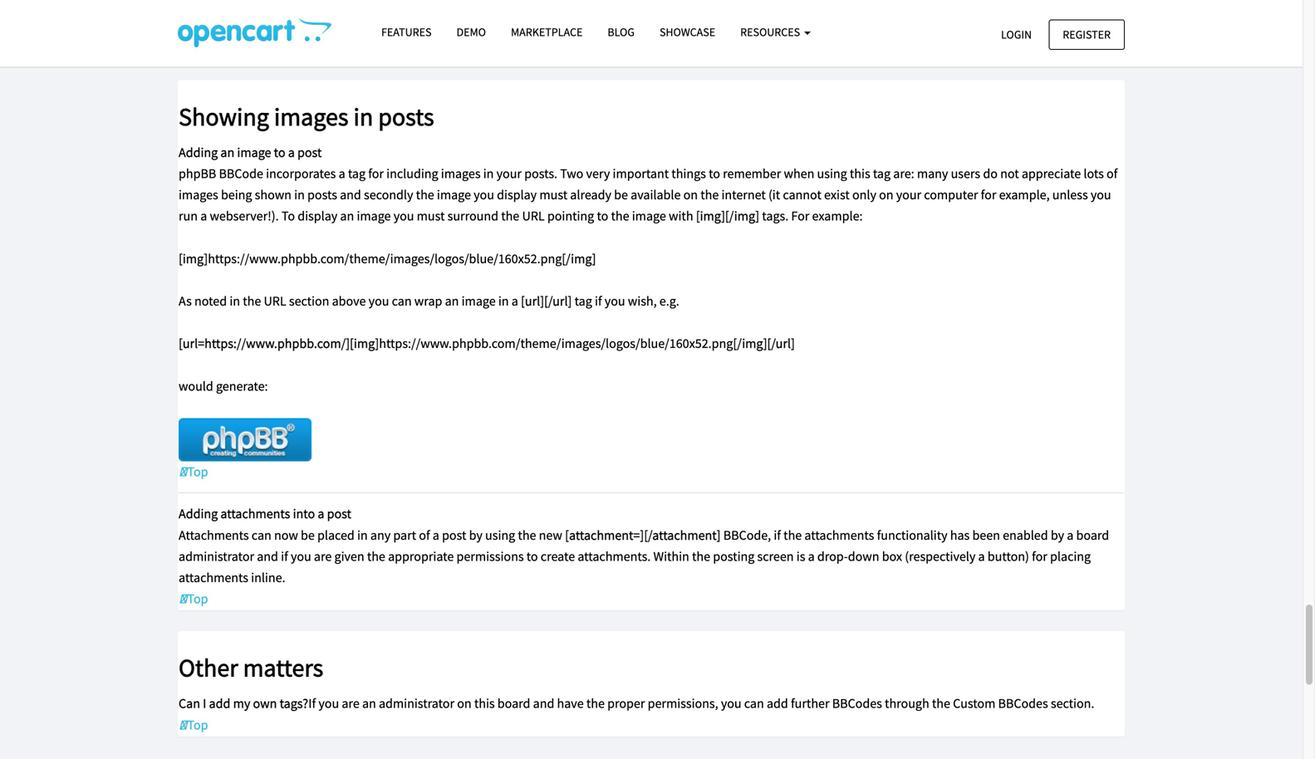 Task type: describe. For each thing, give the bounding box(es) containing it.
0 horizontal spatial tag
[[348, 165, 366, 182]]

new
[[539, 527, 563, 544]]

deleted
[[446, 18, 488, 35]]

post up appropriate
[[442, 527, 467, 544]]

(it
[[769, 187, 781, 203]]

post up placed
[[327, 506, 352, 523]]

4 top link from the top
[[179, 717, 208, 734]]

tags?
[[280, 696, 308, 713]]

blog
[[608, 25, 635, 39]]

permissions
[[457, 549, 524, 565]]

demo link
[[444, 17, 499, 47]]

1 horizontal spatial tag
[[575, 293, 593, 310]]

the right within
[[692, 549, 711, 565]]

drop-
[[818, 549, 849, 565]]

1 horizontal spatial your
[[497, 165, 522, 182]]

https://www.phpbb.com/theme/images/logos/blue/160x52.png for [url=https://www.phpbb.com/][img]
[[379, 336, 733, 352]]

an up bbcode
[[221, 144, 235, 161]]

may
[[289, 18, 313, 35]]

post up incorporates
[[298, 144, 322, 161]]

two
[[560, 165, 584, 182]]

custom
[[954, 696, 996, 713]]

top for 4th top 'link' from the top
[[187, 717, 208, 734]]

the left 'new' at the left bottom of the page
[[518, 527, 537, 544]]

generate:
[[216, 378, 268, 395]]

being inside phpbb bbcode incorporates a tag for including images in your posts. two very important things to remember when using this tag are: many users do not appreciate lots of images being shown in posts and secondly the image you display must already be available on the internet (it cannot exist only on your computer for example, unless you run a webserver!). to display an image you must surround the url pointing to the image with
[[221, 187, 252, 203]]

things
[[672, 165, 707, 182]]

[img]
[[179, 251, 208, 267]]

2 horizontal spatial your
[[897, 187, 922, 203]]

adding for adding attachments into a post
[[179, 506, 218, 523]]

appropriate
[[388, 549, 454, 565]]

a right into on the bottom left
[[318, 506, 325, 523]]

0 horizontal spatial images
[[179, 187, 218, 203]]

board inside bbcode, if the attachments functionality has been enabled by a board administrator and if you are given the appropriate permissions to create attachments. within the posting screen is a drop-down box (respectively a button) for placing attachments inline.
[[1077, 527, 1110, 544]]

bbcode, if the attachments functionality has been enabled by a board administrator and if you are given the appropriate permissions to create attachments. within the posting screen is a drop-down box (respectively a button) for placing attachments inline.
[[179, 527, 1110, 586]]

wish,
[[628, 293, 657, 310]]

in right the noted
[[230, 293, 240, 310]]

noted
[[194, 293, 227, 310]]

of inside phpbb bbcode incorporates a tag for including images in your posts. two very important things to remember when using this tag are: many users do not appreciate lots of images being shown in posts and secondly the image you display must already be available on the internet (it cannot exist only on your computer for example, unless you run a webserver!). to display an image you must surround the url pointing to the image with
[[1107, 165, 1118, 182]]

which
[[253, 18, 287, 35]]

image up [url=https://www.phpbb.com/][img] https://www.phpbb.com/theme/images/logos/blue/160x52.png [/img][/url]
[[462, 293, 496, 310]]

you left wish,
[[605, 293, 626, 310]]

care.
[[532, 18, 559, 35]]

for inside bbcode, if the attachments functionality has been enabled by a board administrator and if you are given the appropriate permissions to create attachments. within the posting screen is a drop-down box (respectively a button) for placing attachments inline.
[[1033, 549, 1048, 565]]

1 vertical spatial board
[[498, 696, 531, 713]]

1 vertical spatial must
[[417, 208, 445, 225]]

a left drop-
[[809, 549, 815, 565]]

showcase
[[660, 25, 716, 39]]

to up incorporates
[[274, 144, 286, 161]]

1 horizontal spatial can
[[392, 293, 412, 310]]

you down lots
[[1091, 187, 1112, 203]]

wrap
[[415, 293, 443, 310]]

example:
[[813, 208, 863, 225]]

further
[[791, 696, 830, 713]]

with
[[669, 208, 694, 225]]

the down including
[[416, 187, 435, 203]]

[url][/url]
[[521, 293, 572, 310]]

showing
[[179, 101, 269, 132]]

would generate:
[[179, 378, 268, 395]]

own
[[253, 696, 277, 713]]

within
[[654, 549, 690, 565]]

take
[[506, 18, 530, 35]]

this inside phpbb bbcode incorporates a tag for including images in your posts. two very important things to remember when using this tag are: many users do not appreciate lots of images being shown in posts and secondly the image you display must already be available on the internet (it cannot exist only on your computer for example, unless you run a webserver!). to display an image you must surround the url pointing to the image with
[[850, 165, 871, 182]]

marketplace link
[[499, 17, 595, 47]]

blog link
[[595, 17, 648, 47]]

button)
[[988, 549, 1030, 565]]

2 top link from the top
[[179, 464, 208, 481]]

showcase link
[[648, 17, 728, 47]]

many
[[918, 165, 949, 182]]

are inside bbcode, if the attachments functionality has been enabled by a board administrator and if you are given the appropriate permissions to create attachments. within the posting screen is a drop-down box (respectively a button) for placing attachments inline.
[[314, 549, 332, 565]]

1 vertical spatial images
[[441, 165, 481, 182]]

0 vertical spatial your
[[357, 18, 382, 35]]

bbcode
[[219, 165, 263, 182]]

1 horizontal spatial for
[[981, 187, 997, 203]]

1 top link from the top
[[179, 39, 208, 56]]

given
[[335, 549, 365, 565]]

0 horizontal spatial of
[[419, 527, 430, 544]]

0 horizontal spatial not
[[190, 18, 209, 35]]

features
[[382, 25, 432, 39]]

for
[[792, 208, 810, 225]]

image down available
[[632, 208, 667, 225]]

demo
[[457, 25, 486, 39]]

is not correct which may lead to your post being deleted so take care.
[[179, 18, 559, 35]]

appreciate
[[1022, 165, 1082, 182]]

so
[[490, 18, 503, 35]]

a left [url][/url]
[[512, 293, 519, 310]]

placing
[[1051, 549, 1092, 565]]

login link
[[988, 20, 1047, 50]]

3 top link from the top
[[179, 591, 208, 608]]

1 horizontal spatial posts
[[378, 101, 434, 132]]

[img][/img]
[[696, 208, 760, 225]]

important
[[613, 165, 669, 182]]

incorporates
[[266, 165, 336, 182]]

top for first top 'link'
[[187, 39, 208, 56]]

1 horizontal spatial are
[[342, 696, 360, 713]]

1 vertical spatial using
[[486, 527, 516, 544]]

inline.
[[251, 570, 286, 586]]

post right lead on the left top of the page
[[385, 18, 409, 35]]

2 horizontal spatial if
[[774, 527, 781, 544]]

in up surround
[[484, 165, 494, 182]]

[/img]
[[562, 251, 596, 267]]

2 bbcodes from the left
[[999, 696, 1049, 713]]

part
[[394, 527, 417, 544]]

above
[[332, 293, 366, 310]]

1 horizontal spatial display
[[497, 187, 537, 203]]

internet
[[722, 187, 766, 203]]

0 horizontal spatial if
[[281, 549, 288, 565]]

the right the noted
[[243, 293, 261, 310]]

2 horizontal spatial tag
[[874, 165, 891, 182]]

[img] https://www.phpbb.com/theme/images/logos/blue/160x52.png [/img]
[[179, 251, 596, 267]]

1 horizontal spatial images
[[274, 101, 349, 132]]

into
[[293, 506, 315, 523]]

tags.
[[763, 208, 789, 225]]

top for third top 'link' from the bottom
[[187, 464, 208, 481]]

you right above
[[369, 293, 389, 310]]

resources link
[[728, 17, 824, 47]]

cannot
[[783, 187, 822, 203]]

to right lead on the left top of the page
[[343, 18, 354, 35]]

[img][/img] tags. for example:
[[696, 208, 863, 225]]

to right things
[[709, 165, 721, 182]]

marketplace
[[511, 25, 583, 39]]

pointing
[[548, 208, 595, 225]]

do
[[984, 165, 998, 182]]

resources
[[741, 25, 803, 39]]

1 vertical spatial can
[[252, 527, 272, 544]]

a right incorporates
[[339, 165, 346, 182]]

0 vertical spatial being
[[412, 18, 443, 35]]

box
[[883, 549, 903, 565]]

to
[[282, 208, 295, 225]]

1 horizontal spatial administrator
[[379, 696, 455, 713]]

very
[[587, 165, 610, 182]]

exist
[[825, 187, 850, 203]]

url inside phpbb bbcode incorporates a tag for including images in your posts. two very important things to remember when using this tag are: many users do not appreciate lots of images being shown in posts and secondly the image you display must already be available on the internet (it cannot exist only on your computer for example, unless you run a webserver!). to display an image you must surround the url pointing to the image with
[[522, 208, 545, 225]]

available
[[631, 187, 681, 203]]

a down "been"
[[979, 549, 986, 565]]

the right surround
[[501, 208, 520, 225]]

in down incorporates
[[294, 187, 305, 203]]

1 bbcodes from the left
[[833, 696, 883, 713]]

webserver!).
[[210, 208, 279, 225]]

you inside bbcode, if the attachments functionality has been enabled by a board administrator and if you are given the appropriate permissions to create attachments. within the posting screen is a drop-down box (respectively a button) for placing attachments inline.
[[291, 549, 312, 565]]

the down any
[[367, 549, 386, 565]]

2 chevron circle up image from the top
[[179, 591, 187, 608]]

chevron circle up image
[[179, 39, 187, 56]]

by inside bbcode, if the attachments functionality has been enabled by a board administrator and if you are given the appropriate permissions to create attachments. within the posting screen is a drop-down box (respectively a button) for placing attachments inline.
[[1051, 527, 1065, 544]]

other matters
[[179, 653, 324, 684]]

including
[[387, 165, 439, 182]]



Task type: vqa. For each thing, say whether or not it's contained in the screenshot.
the left and
yes



Task type: locate. For each thing, give the bounding box(es) containing it.
is inside bbcode, if the attachments functionality has been enabled by a board administrator and if you are given the appropriate permissions to create attachments. within the posting screen is a drop-down box (respectively a button) for placing attachments inline.
[[797, 549, 806, 565]]

0 vertical spatial images
[[274, 101, 349, 132]]

for down enabled
[[1033, 549, 1048, 565]]

the down "already" on the left of the page
[[611, 208, 630, 225]]

3 chevron circle up image from the top
[[179, 717, 187, 734]]

4 top from the top
[[187, 717, 208, 734]]

0 horizontal spatial posts
[[308, 187, 337, 203]]

must down posts.
[[540, 187, 568, 203]]

and inside phpbb bbcode incorporates a tag for including images in your posts. two very important things to remember when using this tag are: many users do not appreciate lots of images being shown in posts and secondly the image you display must already be available on the internet (it cannot exist only on your computer for example, unless you run a webserver!). to display an image you must surround the url pointing to the image with
[[340, 187, 361, 203]]

add left further
[[767, 696, 789, 713]]

top link down the can at the bottom of the page
[[179, 717, 208, 734]]

in
[[354, 101, 373, 132], [484, 165, 494, 182], [294, 187, 305, 203], [230, 293, 240, 310], [499, 293, 509, 310], [357, 527, 368, 544]]

display down posts.
[[497, 187, 537, 203]]

2 horizontal spatial for
[[1033, 549, 1048, 565]]

adding for adding an image to a post
[[179, 144, 218, 161]]

by up permissions
[[469, 527, 483, 544]]

1 horizontal spatial by
[[1051, 527, 1065, 544]]

been
[[973, 527, 1001, 544]]

0 horizontal spatial this
[[475, 696, 495, 713]]

0 vertical spatial are
[[314, 549, 332, 565]]

(respectively
[[905, 549, 976, 565]]

1 horizontal spatial this
[[850, 165, 871, 182]]

phpbb
[[179, 165, 216, 182]]

[url=https://www.phpbb.com/][img] https://www.phpbb.com/theme/images/logos/blue/160x52.png [/img][/url]
[[179, 336, 795, 352]]

0 vertical spatial is
[[179, 18, 188, 35]]

1 horizontal spatial bbcodes
[[999, 696, 1049, 713]]

images
[[274, 101, 349, 132], [441, 165, 481, 182], [179, 187, 218, 203]]

top link up showing
[[179, 39, 208, 56]]

top
[[187, 39, 208, 56], [187, 464, 208, 481], [187, 591, 208, 608], [187, 717, 208, 734]]

1 vertical spatial chevron circle up image
[[179, 591, 187, 608]]

1 horizontal spatial of
[[1107, 165, 1118, 182]]

top link down 'attachments'
[[179, 591, 208, 608]]

https://www.phpbb.com/theme/images/logos/blue/160x52.png down [url][/url]
[[379, 336, 733, 352]]

the right the have
[[587, 696, 605, 713]]

other
[[179, 653, 238, 684]]

chevron circle up image for showing images in posts
[[179, 464, 187, 481]]

images down the phpbb
[[179, 187, 218, 203]]

0 horizontal spatial for
[[368, 165, 384, 182]]

and left the secondly
[[340, 187, 361, 203]]

not left correct
[[190, 18, 209, 35]]

attachments
[[179, 527, 249, 544]]

in left [url][/url]
[[499, 293, 509, 310]]

chevron circle up image for other matters
[[179, 717, 187, 734]]

0 vertical spatial https://www.phpbb.com/theme/images/logos/blue/160x52.png
[[208, 251, 562, 267]]

of right part
[[419, 527, 430, 544]]

secondly
[[364, 187, 414, 203]]

lead
[[316, 18, 340, 35]]

1 horizontal spatial url
[[522, 208, 545, 225]]

1 vertical spatial your
[[497, 165, 522, 182]]

section.
[[1051, 696, 1095, 713]]

1 vertical spatial https://www.phpbb.com/theme/images/logos/blue/160x52.png
[[379, 336, 733, 352]]

to left create
[[527, 549, 538, 565]]

your down the are: at the right top
[[897, 187, 922, 203]]

1 vertical spatial and
[[257, 549, 278, 565]]

1 vertical spatial posts
[[308, 187, 337, 203]]

1 horizontal spatial if
[[595, 293, 602, 310]]

i
[[203, 696, 206, 713]]

0 vertical spatial can
[[392, 293, 412, 310]]

url left "section"
[[264, 293, 287, 310]]

1 by from the left
[[469, 527, 483, 544]]

by up placing
[[1051, 527, 1065, 544]]

if
[[595, 293, 602, 310], [774, 527, 781, 544], [281, 549, 288, 565]]

2 vertical spatial your
[[897, 187, 922, 203]]

1 top from the top
[[187, 39, 208, 56]]

1 horizontal spatial board
[[1077, 527, 1110, 544]]

is up chevron circle up icon
[[179, 18, 188, 35]]

and inside bbcode, if the attachments functionality has been enabled by a board administrator and if you are given the appropriate permissions to create attachments. within the posting screen is a drop-down box (respectively a button) for placing attachments inline.
[[257, 549, 278, 565]]

2 horizontal spatial can
[[745, 696, 765, 713]]

only
[[853, 187, 877, 203]]

phpbb bbcode incorporates a tag for including images in your posts. two very important things to remember when using this tag are: many users do not appreciate lots of images being shown in posts and secondly the image you display must already be available on the internet (it cannot exist only on your computer for example, unless you run a webserver!). to display an image you must surround the url pointing to the image with
[[179, 165, 1118, 225]]

1 vertical spatial of
[[419, 527, 430, 544]]

0 vertical spatial posts
[[378, 101, 434, 132]]

be inside phpbb bbcode incorporates a tag for including images in your posts. two very important things to remember when using this tag are: many users do not appreciate lots of images being shown in posts and secondly the image you display must already be available on the internet (it cannot exist only on your computer for example, unless you run a webserver!). to display an image you must surround the url pointing to the image with
[[614, 187, 628, 203]]

can i add my own tags? if you are an administrator on this board and have the proper permissions, you can add further bbcodes through the custom bbcodes section.
[[179, 696, 1095, 713]]

1 horizontal spatial being
[[412, 18, 443, 35]]

would
[[179, 378, 213, 395]]

posts.
[[525, 165, 558, 182]]

1 vertical spatial be
[[301, 527, 315, 544]]

now
[[274, 527, 298, 544]]

2 adding from the top
[[179, 506, 218, 523]]

your right lead on the left top of the page
[[357, 18, 382, 35]]

1 vertical spatial is
[[797, 549, 806, 565]]

if up screen
[[774, 527, 781, 544]]

1 horizontal spatial must
[[540, 187, 568, 203]]

and up "inline."
[[257, 549, 278, 565]]

and left the have
[[533, 696, 555, 713]]

if left wish,
[[595, 293, 602, 310]]

display right to
[[298, 208, 338, 225]]

1 adding from the top
[[179, 144, 218, 161]]

are:
[[894, 165, 915, 182]]

0 vertical spatial display
[[497, 187, 537, 203]]

e.g.
[[660, 293, 680, 310]]

if down now
[[281, 549, 288, 565]]

chevron circle up image
[[179, 464, 187, 481], [179, 591, 187, 608], [179, 717, 187, 734]]

top for second top 'link' from the bottom of the page
[[187, 591, 208, 608]]

be down into on the bottom left
[[301, 527, 315, 544]]

run
[[179, 208, 198, 225]]

login
[[1002, 27, 1033, 42]]

1 horizontal spatial using
[[818, 165, 848, 182]]

can
[[179, 696, 200, 713]]

of right lots
[[1107, 165, 1118, 182]]

you right "if"
[[319, 696, 339, 713]]

1 horizontal spatial add
[[767, 696, 789, 713]]

1 horizontal spatial and
[[340, 187, 361, 203]]

0 vertical spatial using
[[818, 165, 848, 182]]

2 horizontal spatial on
[[880, 187, 894, 203]]

2 horizontal spatial and
[[533, 696, 555, 713]]

in up the secondly
[[354, 101, 373, 132]]

and
[[340, 187, 361, 203], [257, 549, 278, 565], [533, 696, 555, 713]]

1 vertical spatial for
[[981, 187, 997, 203]]

1 horizontal spatial on
[[684, 187, 698, 203]]

post
[[385, 18, 409, 35], [298, 144, 322, 161], [327, 506, 352, 523], [442, 527, 467, 544]]

1 vertical spatial url
[[264, 293, 287, 310]]

0 vertical spatial of
[[1107, 165, 1118, 182]]

register
[[1063, 27, 1111, 42]]

to down "already" on the left of the page
[[597, 208, 609, 225]]

0 vertical spatial attachments
[[221, 506, 290, 523]]

board left the have
[[498, 696, 531, 713]]

attachments.
[[578, 549, 651, 565]]

attachments up now
[[221, 506, 290, 523]]

must
[[540, 187, 568, 203], [417, 208, 445, 225]]

1 vertical spatial being
[[221, 187, 252, 203]]

posting
[[713, 549, 755, 565]]

1 vertical spatial administrator
[[379, 696, 455, 713]]

0 vertical spatial board
[[1077, 527, 1110, 544]]

0 horizontal spatial add
[[209, 696, 231, 713]]

placed
[[318, 527, 355, 544]]

is
[[179, 18, 188, 35], [797, 549, 806, 565]]

a up placing
[[1068, 527, 1074, 544]]

image up bbcode
[[237, 144, 271, 161]]

tag left the are: at the right top
[[874, 165, 891, 182]]

you down the secondly
[[394, 208, 414, 225]]

2 vertical spatial chevron circle up image
[[179, 717, 187, 734]]

can down adding attachments into a post
[[252, 527, 272, 544]]

the left custom
[[933, 696, 951, 713]]

1 vertical spatial this
[[475, 696, 495, 713]]

0 vertical spatial this
[[850, 165, 871, 182]]

0 vertical spatial administrator
[[179, 549, 254, 565]]

an right the wrap
[[445, 293, 459, 310]]

1 vertical spatial adding
[[179, 506, 218, 523]]

[attachment=][/attachment]
[[565, 527, 721, 544]]

using up permissions
[[486, 527, 516, 544]]

2 top from the top
[[187, 464, 208, 481]]

2 vertical spatial if
[[281, 549, 288, 565]]

tag up the secondly
[[348, 165, 366, 182]]

correct
[[212, 18, 251, 35]]

2 add from the left
[[767, 696, 789, 713]]

a up appropriate
[[433, 527, 440, 544]]

remember
[[723, 165, 782, 182]]

an right "if"
[[362, 696, 376, 713]]

0 horizontal spatial display
[[298, 208, 338, 225]]

0 horizontal spatial must
[[417, 208, 445, 225]]

as noted in the url section above you can wrap an image in a [url][/url] tag if you wish, e.g.
[[179, 293, 680, 310]]

adding up 'attachments'
[[179, 506, 218, 523]]

using up exist
[[818, 165, 848, 182]]

a right the run
[[201, 208, 207, 225]]

an up [img] https://www.phpbb.com/theme/images/logos/blue/160x52.png [/img]
[[340, 208, 354, 225]]

2 vertical spatial can
[[745, 696, 765, 713]]

attachments can now be placed in any part of a post by using the new [attachment=][/attachment]
[[179, 527, 721, 544]]

not right do
[[1001, 165, 1020, 182]]

tag
[[348, 165, 366, 182], [874, 165, 891, 182], [575, 293, 593, 310]]

0 horizontal spatial is
[[179, 18, 188, 35]]

on
[[684, 187, 698, 203], [880, 187, 894, 203], [457, 696, 472, 713]]

you up surround
[[474, 187, 495, 203]]

to inside bbcode, if the attachments functionality has been enabled by a board administrator and if you are given the appropriate permissions to create attachments. within the posting screen is a drop-down box (respectively a button) for placing attachments inline.
[[527, 549, 538, 565]]

being down bbcode
[[221, 187, 252, 203]]

top up showing
[[187, 39, 208, 56]]

can left further
[[745, 696, 765, 713]]

adding up the phpbb
[[179, 144, 218, 161]]

0 vertical spatial be
[[614, 187, 628, 203]]

using inside phpbb bbcode incorporates a tag for including images in your posts. two very important things to remember when using this tag are: many users do not appreciate lots of images being shown in posts and secondly the image you display must already be available on the internet (it cannot exist only on your computer for example, unless you run a webserver!). to display an image you must surround the url pointing to the image with
[[818, 165, 848, 182]]

register link
[[1049, 20, 1126, 50]]

2 vertical spatial attachments
[[179, 570, 249, 586]]

1 vertical spatial are
[[342, 696, 360, 713]]

bbcodes right further
[[833, 696, 883, 713]]

not inside phpbb bbcode incorporates a tag for including images in your posts. two very important things to remember when using this tag are: many users do not appreciate lots of images being shown in posts and secondly the image you display must already be available on the internet (it cannot exist only on your computer for example, unless you run a webserver!). to display an image you must surround the url pointing to the image with
[[1001, 165, 1020, 182]]

administrator
[[179, 549, 254, 565], [379, 696, 455, 713]]

image down the secondly
[[357, 208, 391, 225]]

has
[[951, 527, 970, 544]]

0 horizontal spatial be
[[301, 527, 315, 544]]

0 vertical spatial for
[[368, 165, 384, 182]]

any
[[371, 527, 391, 544]]

the up screen
[[784, 527, 802, 544]]

this
[[850, 165, 871, 182], [475, 696, 495, 713]]

users
[[951, 165, 981, 182]]

the up the [img][/img]
[[701, 187, 719, 203]]

0 horizontal spatial url
[[264, 293, 287, 310]]

0 horizontal spatial administrator
[[179, 549, 254, 565]]

top link up 'attachments'
[[179, 464, 208, 481]]

0 vertical spatial not
[[190, 18, 209, 35]]

images up incorporates
[[274, 101, 349, 132]]

2 by from the left
[[1051, 527, 1065, 544]]

0 horizontal spatial by
[[469, 527, 483, 544]]

2 vertical spatial images
[[179, 187, 218, 203]]

0 horizontal spatial your
[[357, 18, 382, 35]]

must left surround
[[417, 208, 445, 225]]

2 horizontal spatial images
[[441, 165, 481, 182]]

enabled
[[1003, 527, 1049, 544]]

image up surround
[[437, 187, 471, 203]]

down
[[849, 549, 880, 565]]

you right permissions,
[[721, 696, 742, 713]]

0 vertical spatial if
[[595, 293, 602, 310]]

add
[[209, 696, 231, 713], [767, 696, 789, 713]]

is right screen
[[797, 549, 806, 565]]

administrator inside bbcode, if the attachments functionality has been enabled by a board administrator and if you are given the appropriate permissions to create attachments. within the posting screen is a drop-down box (respectively a button) for placing attachments inline.
[[179, 549, 254, 565]]

your left posts.
[[497, 165, 522, 182]]

https://www.phpbb.com/theme/images/logos/blue/160x52.png up above
[[208, 251, 562, 267]]

section
[[289, 293, 330, 310]]

showing images in posts
[[179, 101, 434, 132]]

be
[[614, 187, 628, 203], [301, 527, 315, 544]]

0 horizontal spatial on
[[457, 696, 472, 713]]

board up placing
[[1077, 527, 1110, 544]]

1 vertical spatial attachments
[[805, 527, 875, 544]]

have
[[557, 696, 584, 713]]

for up the secondly
[[368, 165, 384, 182]]

in left any
[[357, 527, 368, 544]]

https://www.phpbb.com/theme/images/logos/blue/160x52.png for [img]
[[208, 251, 562, 267]]

posts inside phpbb bbcode incorporates a tag for including images in your posts. two very important things to remember when using this tag are: many users do not appreciate lots of images being shown in posts and secondly the image you display must already be available on the internet (it cannot exist only on your computer for example, unless you run a webserver!). to display an image you must surround the url pointing to the image with
[[308, 187, 337, 203]]

1 horizontal spatial not
[[1001, 165, 1020, 182]]

0 vertical spatial and
[[340, 187, 361, 203]]

of
[[1107, 165, 1118, 182], [419, 527, 430, 544]]

attachments down 'attachments'
[[179, 570, 249, 586]]

your
[[357, 18, 382, 35], [497, 165, 522, 182], [897, 187, 922, 203]]

0 vertical spatial chevron circle up image
[[179, 464, 187, 481]]

bbcodes right custom
[[999, 696, 1049, 713]]

1 chevron circle up image from the top
[[179, 464, 187, 481]]

functionality
[[878, 527, 948, 544]]

1 vertical spatial not
[[1001, 165, 1020, 182]]

1 add from the left
[[209, 696, 231, 713]]

a up incorporates
[[288, 144, 295, 161]]

bbcodes
[[833, 696, 883, 713], [999, 696, 1049, 713]]

0 horizontal spatial can
[[252, 527, 272, 544]]

1 horizontal spatial be
[[614, 187, 628, 203]]

you down now
[[291, 549, 312, 565]]

can left the wrap
[[392, 293, 412, 310]]

0 vertical spatial adding
[[179, 144, 218, 161]]

1 vertical spatial display
[[298, 208, 338, 225]]

chevron circle up image down 'attachments'
[[179, 591, 187, 608]]

posts
[[378, 101, 434, 132], [308, 187, 337, 203]]

attachments up drop-
[[805, 527, 875, 544]]

already
[[571, 187, 612, 203]]

as
[[179, 293, 192, 310]]

2 vertical spatial and
[[533, 696, 555, 713]]

using
[[818, 165, 848, 182], [486, 527, 516, 544]]

0 vertical spatial must
[[540, 187, 568, 203]]

permissions,
[[648, 696, 719, 713]]

2 vertical spatial for
[[1033, 549, 1048, 565]]

image
[[237, 144, 271, 161], [437, 187, 471, 203], [357, 208, 391, 225], [632, 208, 667, 225], [462, 293, 496, 310]]

an inside phpbb bbcode incorporates a tag for including images in your posts. two very important things to remember when using this tag are: many users do not appreciate lots of images being shown in posts and secondly the image you display must already be available on the internet (it cannot exist only on your computer for example, unless you run a webserver!). to display an image you must surround the url pointing to the image with
[[340, 208, 354, 225]]

add right i
[[209, 696, 231, 713]]

adding an image to a post
[[179, 144, 322, 161]]

the
[[416, 187, 435, 203], [701, 187, 719, 203], [501, 208, 520, 225], [611, 208, 630, 225], [243, 293, 261, 310], [518, 527, 537, 544], [784, 527, 802, 544], [367, 549, 386, 565], [692, 549, 711, 565], [587, 696, 605, 713], [933, 696, 951, 713]]

3 top from the top
[[187, 591, 208, 608]]

are right "if"
[[342, 696, 360, 713]]

be down important
[[614, 187, 628, 203]]

adding attachments into a post
[[179, 506, 352, 523]]

a
[[288, 144, 295, 161], [339, 165, 346, 182], [201, 208, 207, 225], [512, 293, 519, 310], [318, 506, 325, 523], [433, 527, 440, 544], [1068, 527, 1074, 544], [809, 549, 815, 565], [979, 549, 986, 565]]



